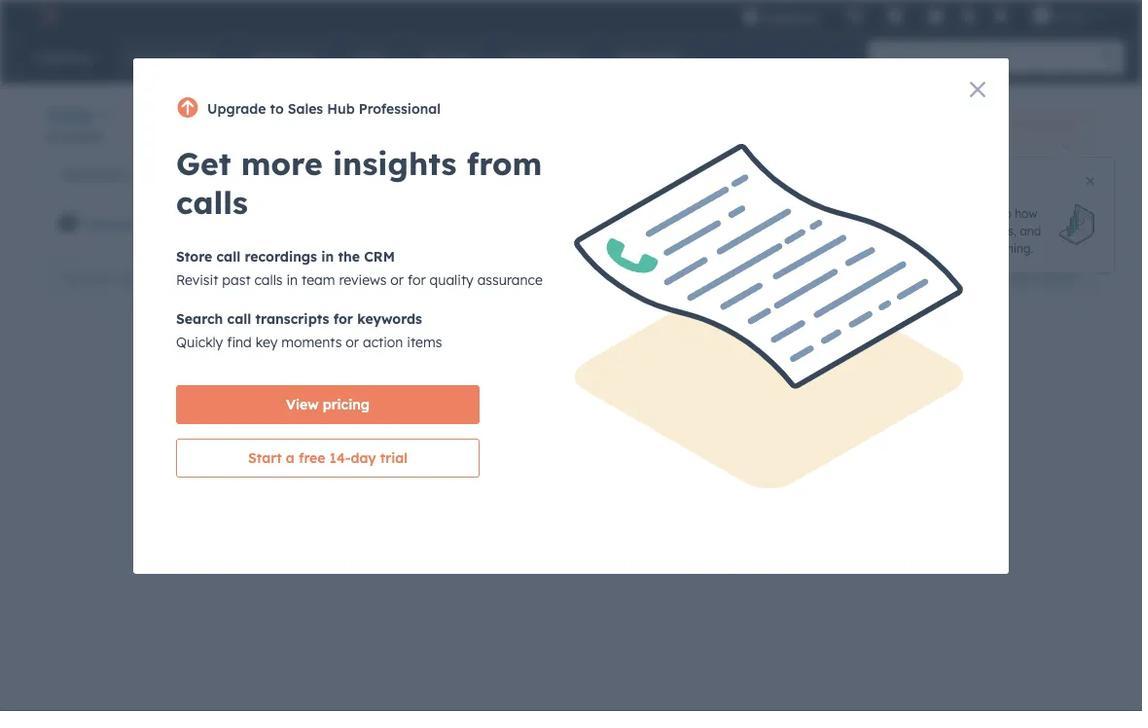 Task type: describe. For each thing, give the bounding box(es) containing it.
views
[[1045, 165, 1083, 182]]

activity assigned to
[[251, 216, 386, 233]]

how
[[1015, 206, 1038, 220]]

0 records
[[47, 129, 102, 144]]

try
[[350, 440, 369, 457]]

filters
[[785, 216, 825, 233]]

calls banner
[[47, 101, 1096, 155]]

calls
[[47, 103, 94, 127]]

calling icon button
[[838, 3, 871, 28]]

matches
[[193, 397, 275, 421]]

calls for recorded calls
[[127, 166, 156, 183]]

calls button
[[47, 101, 112, 129]]

gain
[[922, 206, 948, 220]]

for
[[281, 397, 309, 421]]

to inside popup button
[[372, 216, 386, 233]]

edit
[[1008, 271, 1030, 285]]

export button
[[922, 265, 984, 291]]

call analytics link
[[989, 109, 1096, 141]]

call duration
[[556, 216, 645, 233]]

transcript
[[84, 216, 153, 233]]

no
[[159, 397, 187, 421]]

marketplaces button
[[875, 0, 916, 31]]

edit columns button
[[995, 265, 1091, 291]]

again
[[373, 440, 410, 457]]

filters.
[[429, 397, 490, 421]]

call for call duration
[[556, 216, 582, 233]]

calls for all calls
[[480, 166, 508, 183]]

(2)
[[829, 216, 847, 233]]

assigned
[[307, 216, 368, 233]]

edit columns
[[1008, 271, 1078, 285]]

activity
[[251, 216, 303, 233]]

view
[[1055, 218, 1079, 232]]

insight
[[951, 206, 988, 220]]

menu containing funky
[[729, 0, 1119, 31]]

columns
[[1033, 271, 1078, 285]]

duration
[[586, 216, 645, 233]]

seconds
[[468, 440, 520, 457]]

advanced
[[714, 216, 781, 233]]

reps
[[922, 241, 945, 255]]

recorded calls
[[62, 166, 156, 183]]

close image
[[1087, 177, 1095, 185]]

1 horizontal spatial all
[[912, 216, 930, 233]]

call for call analytics
[[1006, 118, 1026, 132]]

all calls button
[[446, 155, 845, 194]]

Search call name or notes search field
[[52, 260, 281, 295]]

hubspot link
[[23, 4, 73, 27]]

expecting
[[159, 440, 222, 457]]

transcript available button
[[79, 205, 227, 244]]

gain insight into how your calls, teams, and reps are performing.
[[922, 206, 1042, 255]]

up.
[[262, 463, 281, 480]]

all views link
[[1011, 155, 1096, 194]]

call analytics
[[1006, 118, 1079, 132]]

call duration button
[[543, 205, 669, 244]]

export
[[934, 271, 971, 285]]

funky button
[[1022, 0, 1117, 31]]

1 a from the left
[[269, 440, 277, 457]]



Task type: locate. For each thing, give the bounding box(es) containing it.
see
[[243, 440, 265, 457]]

save
[[1024, 218, 1051, 232]]

the right for in the left bottom of the page
[[315, 397, 346, 421]]

settings link
[[957, 5, 981, 26]]

funky town image
[[1033, 7, 1051, 24]]

0 vertical spatial call
[[1006, 118, 1026, 132]]

marketplaces image
[[887, 9, 904, 26]]

all
[[1024, 165, 1041, 182], [461, 166, 476, 183], [912, 216, 930, 233]]

1 vertical spatial call
[[556, 216, 582, 233]]

calls right recorded on the left of the page
[[127, 166, 156, 183]]

call left duration on the right of page
[[556, 216, 582, 233]]

advanced filters (2)
[[714, 216, 847, 233]]

menu
[[729, 0, 1119, 31]]

call inside banner
[[1006, 118, 1026, 132]]

and
[[1020, 223, 1042, 238]]

1 vertical spatial to
[[226, 440, 240, 457]]

0
[[47, 129, 54, 144]]

help image
[[927, 9, 945, 26]]

calling icon image
[[846, 8, 863, 25]]

clear all button
[[859, 205, 942, 244]]

2 a from the left
[[429, 440, 437, 457]]

calls inside all calls button
[[480, 166, 508, 183]]

the inside expecting to see a new item? try again in a few seconds as the system catches up.
[[543, 440, 564, 457]]

available
[[157, 216, 220, 233]]

call left analytics
[[1006, 118, 1026, 132]]

are
[[948, 241, 966, 255]]

1 vertical spatial the
[[543, 440, 564, 457]]

expecting to see a new item? try again in a few seconds as the system catches up.
[[159, 440, 564, 480]]

transcript available
[[84, 216, 220, 233]]

0 horizontal spatial to
[[226, 440, 240, 457]]

call inside button
[[556, 216, 582, 233]]

0 vertical spatial the
[[315, 397, 346, 421]]

2 horizontal spatial all
[[1024, 165, 1041, 182]]

0 horizontal spatial a
[[269, 440, 277, 457]]

activity assigned to button
[[238, 205, 394, 244]]

0 horizontal spatial calls
[[127, 166, 156, 183]]

current
[[352, 397, 423, 421]]

search button
[[1092, 41, 1125, 74]]

analytics
[[1030, 118, 1079, 132]]

calls
[[127, 166, 156, 183], [480, 166, 508, 183]]

few
[[441, 440, 464, 457]]

the right as
[[543, 440, 564, 457]]

system
[[159, 463, 204, 480]]

upgrade
[[764, 9, 818, 25]]

notifications image
[[993, 9, 1010, 26]]

0 vertical spatial to
[[372, 216, 386, 233]]

all calls
[[461, 166, 508, 183]]

recorded calls button
[[47, 155, 446, 194]]

menu item
[[832, 0, 836, 31]]

calls inside recorded calls button
[[127, 166, 156, 183]]

notifications button
[[985, 0, 1018, 31]]

1 horizontal spatial to
[[372, 216, 386, 233]]

a right see
[[269, 440, 277, 457]]

1 horizontal spatial a
[[429, 440, 437, 457]]

teams,
[[980, 223, 1017, 238]]

call
[[1006, 118, 1026, 132], [556, 216, 582, 233]]

1 horizontal spatial calls
[[480, 166, 508, 183]]

your
[[922, 223, 946, 238]]

1 calls from the left
[[127, 166, 156, 183]]

calls down calls banner
[[480, 166, 508, 183]]

save view button
[[990, 209, 1096, 240]]

to inside expecting to see a new item? try again in a few seconds as the system catches up.
[[226, 440, 240, 457]]

no matches for the current filters.
[[159, 397, 490, 421]]

to right assigned
[[372, 216, 386, 233]]

1 horizontal spatial the
[[543, 440, 564, 457]]

as
[[524, 440, 539, 457]]

1 horizontal spatial call
[[1006, 118, 1026, 132]]

upgrade image
[[742, 9, 760, 26]]

in
[[414, 440, 425, 457]]

0 horizontal spatial call
[[556, 216, 582, 233]]

0 horizontal spatial the
[[315, 397, 346, 421]]

all for all calls
[[461, 166, 476, 183]]

records
[[58, 129, 102, 144]]

into
[[991, 206, 1012, 220]]

all views
[[1024, 165, 1083, 182]]

clear all
[[872, 216, 930, 233]]

a right in
[[429, 440, 437, 457]]

advanced filters (2) button
[[681, 205, 859, 244]]

hubspot image
[[35, 4, 58, 27]]

to
[[372, 216, 386, 233], [226, 440, 240, 457]]

catches
[[208, 463, 258, 480]]

clear
[[872, 216, 908, 233]]

Search HubSpot search field
[[869, 41, 1108, 74]]

all for all views
[[1024, 165, 1041, 182]]

recorded
[[62, 166, 123, 183]]

the
[[315, 397, 346, 421], [543, 440, 564, 457]]

2 calls from the left
[[480, 166, 508, 183]]

a
[[269, 440, 277, 457], [429, 440, 437, 457]]

performing.
[[970, 241, 1034, 255]]

help button
[[920, 0, 953, 31]]

item?
[[311, 440, 346, 457]]

to left see
[[226, 440, 240, 457]]

settings image
[[960, 8, 978, 26]]

save view
[[1024, 218, 1079, 232]]

calls,
[[949, 223, 977, 238]]

0 horizontal spatial all
[[461, 166, 476, 183]]

new
[[281, 440, 307, 457]]

funky
[[1055, 7, 1088, 23]]

search image
[[1102, 51, 1115, 64]]



Task type: vqa. For each thing, say whether or not it's contained in the screenshot.
Name on the left
no



